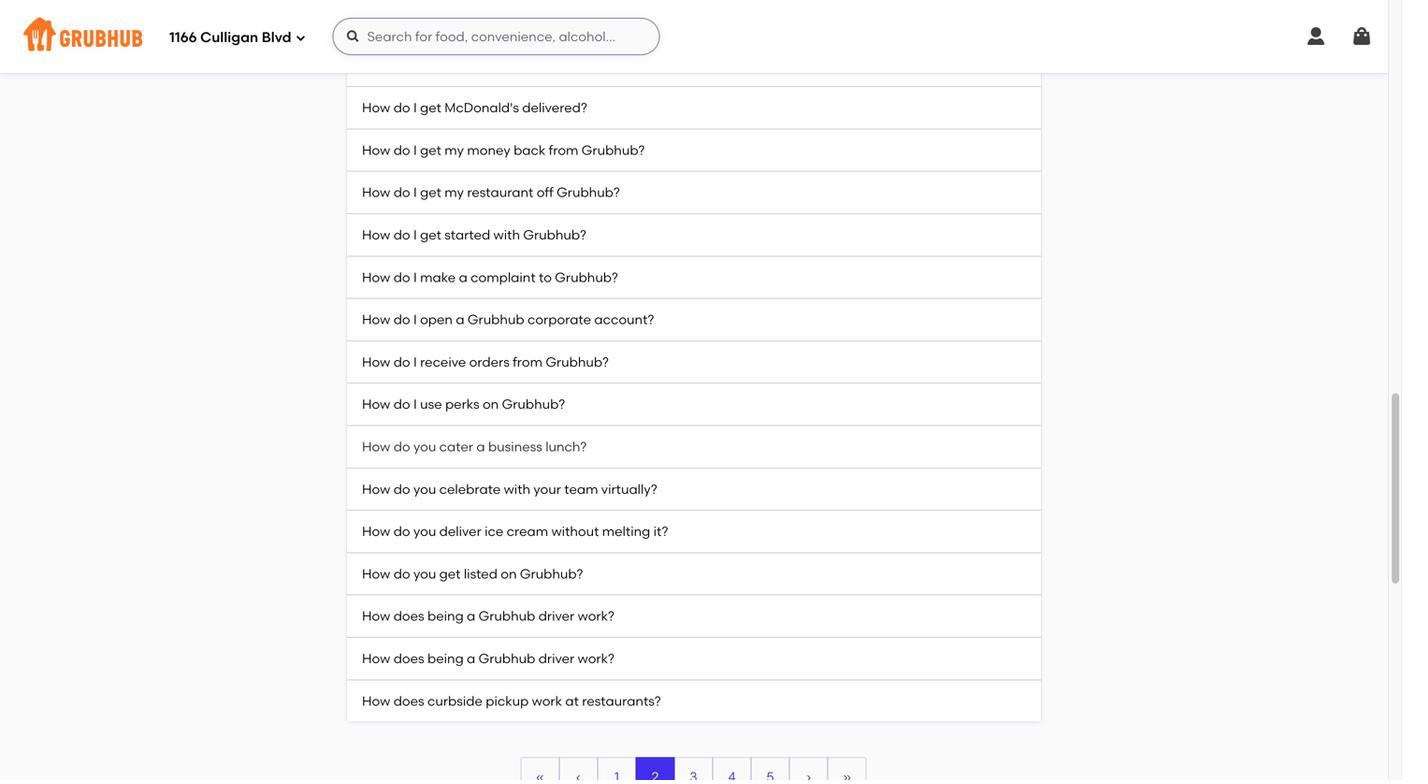 Task type: locate. For each thing, give the bounding box(es) containing it.
how for how do i make a complaint to grubhub? link
[[362, 269, 390, 285]]

back
[[514, 142, 546, 158]]

2 i from the top
[[413, 57, 417, 73]]

1 you from the top
[[413, 439, 436, 455]]

do for how do i make a complaint to grubhub?
[[394, 269, 410, 285]]

do for how do i get a refund from grubhub?
[[394, 15, 410, 31]]

do left use
[[394, 396, 410, 412]]

9 do from the top
[[394, 354, 410, 370]]

how do i open a grubhub corporate account?
[[362, 312, 654, 327]]

on right listed
[[501, 566, 517, 582]]

you left listed
[[413, 566, 436, 582]]

being
[[427, 608, 464, 624], [427, 651, 464, 666]]

i left receive
[[413, 354, 417, 370]]

how do you deliver ice cream without melting it? link
[[347, 511, 1041, 553]]

grubhub? up to
[[523, 227, 586, 243]]

do left listed
[[394, 566, 410, 582]]

2 you from the top
[[413, 481, 436, 497]]

with left "your"
[[504, 481, 530, 497]]

2 work? from the top
[[578, 651, 615, 666]]

4 you from the top
[[413, 566, 436, 582]]

from right the refund
[[501, 15, 531, 31]]

i inside how do i get a refund from grubhub? link
[[413, 15, 417, 31]]

13 how from the top
[[362, 523, 390, 539]]

do for how do you get listed on grubhub?
[[394, 566, 410, 582]]

how for how do i use perks on grubhub? link
[[362, 396, 390, 412]]

0 horizontal spatial on
[[483, 396, 499, 412]]

how do i get mcdonald's delivered?
[[362, 100, 587, 116]]

grubhub? down corporate on the top of page
[[546, 354, 609, 370]]

0 vertical spatial does
[[394, 608, 424, 624]]

my for money
[[445, 142, 464, 158]]

delivered?
[[520, 57, 585, 73], [522, 100, 587, 116]]

6 do from the top
[[394, 227, 410, 243]]

with
[[493, 227, 520, 243], [504, 481, 530, 497]]

how for how do i get a refund from grubhub? link
[[362, 15, 390, 31]]

do left celebrate
[[394, 481, 410, 497]]

a right the 'open'
[[456, 312, 464, 327]]

team
[[564, 481, 598, 497]]

3 does from the top
[[394, 693, 424, 709]]

10 do from the top
[[394, 396, 410, 412]]

do left indian
[[394, 57, 410, 73]]

6 how from the top
[[362, 227, 390, 243]]

how for how do i get indian food delivered? link
[[362, 57, 390, 73]]

1 vertical spatial driver
[[538, 651, 575, 666]]

how does being a grubhub driver work? down listed
[[362, 608, 615, 624]]

0 vertical spatial work?
[[578, 608, 615, 624]]

do left cater
[[394, 439, 410, 455]]

3 you from the top
[[413, 523, 436, 539]]

how do i get my money back from grubhub? link
[[347, 129, 1041, 172]]

grubhub
[[468, 312, 524, 327], [479, 608, 535, 624], [479, 651, 535, 666]]

1 horizontal spatial svg image
[[346, 29, 361, 44]]

i inside how do i make a complaint to grubhub? link
[[413, 269, 417, 285]]

how do you get listed on grubhub? link
[[347, 553, 1041, 596]]

how for how do you celebrate with your team virtually? link
[[362, 481, 390, 497]]

1 do from the top
[[394, 15, 410, 31]]

i for how do i get started with grubhub?
[[413, 227, 417, 243]]

a for business
[[476, 439, 485, 455]]

you left celebrate
[[413, 481, 436, 497]]

1 driver from the top
[[538, 608, 575, 624]]

delivered? right food
[[520, 57, 585, 73]]

2 vertical spatial grubhub
[[479, 651, 535, 666]]

a right make
[[459, 269, 467, 285]]

my left money
[[445, 142, 464, 158]]

i inside how do i open a grubhub corporate account? link
[[413, 312, 417, 327]]

8 do from the top
[[394, 312, 410, 327]]

on right perks
[[483, 396, 499, 412]]

my
[[445, 142, 464, 158], [445, 184, 464, 200]]

how do you cater a business lunch?
[[362, 439, 587, 455]]

off
[[537, 184, 554, 200]]

1 how from the top
[[362, 15, 390, 31]]

how
[[362, 15, 390, 31], [362, 57, 390, 73], [362, 100, 390, 116], [362, 142, 390, 158], [362, 184, 390, 200], [362, 227, 390, 243], [362, 269, 390, 285], [362, 312, 390, 327], [362, 354, 390, 370], [362, 396, 390, 412], [362, 439, 390, 455], [362, 481, 390, 497], [362, 523, 390, 539], [362, 566, 390, 582], [362, 608, 390, 624], [362, 651, 390, 666], [362, 693, 390, 709]]

i left use
[[413, 396, 417, 412]]

5 i from the top
[[413, 184, 417, 200]]

celebrate
[[439, 481, 501, 497]]

from
[[501, 15, 531, 31], [549, 142, 578, 158], [513, 354, 543, 370]]

how does being a grubhub driver work? up pickup
[[362, 651, 615, 666]]

get
[[420, 15, 441, 31], [420, 57, 441, 73], [420, 100, 441, 116], [420, 142, 441, 158], [420, 184, 441, 200], [420, 227, 441, 243], [439, 566, 461, 582]]

pickup
[[486, 693, 529, 709]]

grubhub? inside 'link'
[[546, 354, 609, 370]]

13 do from the top
[[394, 523, 410, 539]]

from right the orders
[[513, 354, 543, 370]]

1 vertical spatial does
[[394, 651, 424, 666]]

2 do from the top
[[394, 57, 410, 73]]

on
[[483, 396, 499, 412], [501, 566, 517, 582]]

get left started
[[420, 227, 441, 243]]

virtually?
[[601, 481, 658, 497]]

i for how do i use perks on grubhub?
[[413, 396, 417, 412]]

get left indian
[[420, 57, 441, 73]]

i up how do i get started with grubhub?
[[413, 184, 417, 200]]

how does being a grubhub driver work? link
[[347, 596, 1041, 638], [347, 638, 1041, 680]]

i for how do i get my money back from grubhub?
[[413, 142, 417, 158]]

i inside how do i use perks on grubhub? link
[[413, 396, 417, 412]]

how does being a grubhub driver work? link up the how does curbside pickup work at restaurants? link
[[347, 596, 1041, 638]]

do up how do i get started with grubhub?
[[394, 184, 410, 200]]

12 how from the top
[[362, 481, 390, 497]]

a down how do you get listed on grubhub?
[[467, 608, 475, 624]]

i inside how do i get my restaurant off grubhub? link
[[413, 184, 417, 200]]

a right cater
[[476, 439, 485, 455]]

8 how from the top
[[362, 312, 390, 327]]

12 do from the top
[[394, 481, 410, 497]]

you
[[413, 439, 436, 455], [413, 481, 436, 497], [413, 523, 436, 539], [413, 566, 436, 582]]

a for grubhub
[[456, 312, 464, 327]]

ice
[[485, 523, 504, 539]]

do for how do i get mcdonald's delivered?
[[394, 100, 410, 116]]

2 being from the top
[[427, 651, 464, 666]]

i left indian
[[413, 57, 417, 73]]

do left started
[[394, 227, 410, 243]]

1 i from the top
[[413, 15, 417, 31]]

how do i receive orders from grubhub?
[[362, 354, 609, 370]]

i inside how do i get mcdonald's delivered? link
[[413, 100, 417, 116]]

i left started
[[413, 227, 417, 243]]

0 vertical spatial driver
[[538, 608, 575, 624]]

indian
[[445, 57, 484, 73]]

15 how from the top
[[362, 608, 390, 624]]

orders
[[469, 354, 510, 370]]

how inside 'link'
[[362, 354, 390, 370]]

i inside 'how do i receive orders from grubhub?' 'link'
[[413, 354, 417, 370]]

0 vertical spatial how does being a grubhub driver work?
[[362, 608, 615, 624]]

do left deliver
[[394, 523, 410, 539]]

14 how from the top
[[362, 566, 390, 582]]

2 driver from the top
[[538, 651, 575, 666]]

melting
[[602, 523, 650, 539]]

do for how do i get indian food delivered?
[[394, 57, 410, 73]]

1 work? from the top
[[578, 608, 615, 624]]

3 how from the top
[[362, 100, 390, 116]]

0 vertical spatial being
[[427, 608, 464, 624]]

how do i get my restaurant off grubhub? link
[[347, 172, 1041, 214]]

2 my from the top
[[445, 184, 464, 200]]

6 i from the top
[[413, 227, 417, 243]]

how do i get a refund from grubhub? link
[[347, 2, 1041, 45]]

grubhub up pickup
[[479, 651, 535, 666]]

2 does from the top
[[394, 651, 424, 666]]

being down how do you get listed on grubhub?
[[427, 608, 464, 624]]

2 vertical spatial does
[[394, 693, 424, 709]]

1 my from the top
[[445, 142, 464, 158]]

my up started
[[445, 184, 464, 200]]

i inside how do i get indian food delivered? link
[[413, 57, 417, 73]]

1 being from the top
[[427, 608, 464, 624]]

do for how do you cater a business lunch?
[[394, 439, 410, 455]]

9 how from the top
[[362, 354, 390, 370]]

1166
[[169, 29, 197, 46]]

10 i from the top
[[413, 396, 417, 412]]

how do i get a refund from grubhub?
[[362, 15, 597, 31]]

get for with
[[420, 227, 441, 243]]

11 how from the top
[[362, 439, 390, 455]]

listed
[[464, 566, 498, 582]]

get left listed
[[439, 566, 461, 582]]

with right started
[[493, 227, 520, 243]]

do for how do you celebrate with your team virtually?
[[394, 481, 410, 497]]

1 vertical spatial my
[[445, 184, 464, 200]]

0 vertical spatial my
[[445, 142, 464, 158]]

8 i from the top
[[413, 312, 417, 327]]

1 vertical spatial with
[[504, 481, 530, 497]]

4 i from the top
[[413, 142, 417, 158]]

do for how do i receive orders from grubhub?
[[394, 354, 410, 370]]

do left receive
[[394, 354, 410, 370]]

5 how from the top
[[362, 184, 390, 200]]

9 i from the top
[[413, 354, 417, 370]]

get for delivered?
[[420, 100, 441, 116]]

do
[[394, 15, 410, 31], [394, 57, 410, 73], [394, 100, 410, 116], [394, 142, 410, 158], [394, 184, 410, 200], [394, 227, 410, 243], [394, 269, 410, 285], [394, 312, 410, 327], [394, 354, 410, 370], [394, 396, 410, 412], [394, 439, 410, 455], [394, 481, 410, 497], [394, 523, 410, 539], [394, 566, 410, 582]]

do left the refund
[[394, 15, 410, 31]]

10 how from the top
[[362, 396, 390, 412]]

0 vertical spatial with
[[493, 227, 520, 243]]

2 how from the top
[[362, 57, 390, 73]]

work? for first how does being a grubhub driver work? link from the bottom of the page
[[578, 651, 615, 666]]

to
[[539, 269, 552, 285]]

a
[[445, 15, 453, 31], [459, 269, 467, 285], [456, 312, 464, 327], [476, 439, 485, 455], [467, 608, 475, 624], [467, 651, 475, 666]]

how for "how do you get listed on grubhub?" link
[[362, 566, 390, 582]]

14 do from the top
[[394, 566, 410, 582]]

a left the refund
[[445, 15, 453, 31]]

does
[[394, 608, 424, 624], [394, 651, 424, 666], [394, 693, 424, 709]]

delivered? up back
[[522, 100, 587, 116]]

how do i make a complaint to grubhub? link
[[347, 257, 1041, 299]]

grubhub down how do i make a complaint to grubhub?
[[468, 312, 524, 327]]

i inside how do i get my money back from grubhub? link
[[413, 142, 417, 158]]

driver
[[538, 608, 575, 624], [538, 651, 575, 666]]

restaurant
[[467, 184, 533, 200]]

17 how from the top
[[362, 693, 390, 709]]

main navigation navigation
[[0, 0, 1388, 73]]

11 do from the top
[[394, 439, 410, 455]]

do left 'mcdonald's'
[[394, 100, 410, 116]]

being for first how does being a grubhub driver work? link from the bottom of the page
[[427, 651, 464, 666]]

do left the 'open'
[[394, 312, 410, 327]]

perks
[[445, 396, 479, 412]]

get left money
[[420, 142, 441, 158]]

1 vertical spatial being
[[427, 651, 464, 666]]

svg image
[[1305, 25, 1327, 48], [346, 29, 361, 44], [295, 32, 306, 43]]

5 do from the top
[[394, 184, 410, 200]]

curbside
[[427, 693, 483, 709]]

7 how from the top
[[362, 269, 390, 285]]

do for how do you deliver ice cream without melting it?
[[394, 523, 410, 539]]

open
[[420, 312, 453, 327]]

0 vertical spatial on
[[483, 396, 499, 412]]

how do i get indian food delivered?
[[362, 57, 585, 73]]

4 how from the top
[[362, 142, 390, 158]]

refund
[[456, 15, 498, 31]]

i down how do i get mcdonald's delivered?
[[413, 142, 417, 158]]

7 do from the top
[[394, 269, 410, 285]]

how for how do you deliver ice cream without melting it? link
[[362, 523, 390, 539]]

how do you celebrate with your team virtually? link
[[347, 468, 1041, 511]]

get for refund
[[420, 15, 441, 31]]

i
[[413, 15, 417, 31], [413, 57, 417, 73], [413, 100, 417, 116], [413, 142, 417, 158], [413, 184, 417, 200], [413, 227, 417, 243], [413, 269, 417, 285], [413, 312, 417, 327], [413, 354, 417, 370], [413, 396, 417, 412]]

grubhub down listed
[[479, 608, 535, 624]]

how do i get my restaurant off grubhub?
[[362, 184, 620, 200]]

without
[[551, 523, 599, 539]]

at
[[565, 693, 579, 709]]

does inside the how does curbside pickup work at restaurants? link
[[394, 693, 424, 709]]

you for get
[[413, 566, 436, 582]]

i inside how do i get started with grubhub? link
[[413, 227, 417, 243]]

grubhub? right to
[[555, 269, 618, 285]]

work?
[[578, 608, 615, 624], [578, 651, 615, 666]]

cater
[[439, 439, 473, 455]]

2 how does being a grubhub driver work? link from the top
[[347, 638, 1041, 680]]

do inside 'link'
[[394, 354, 410, 370]]

being up curbside
[[427, 651, 464, 666]]

1 vertical spatial work?
[[578, 651, 615, 666]]

you for celebrate
[[413, 481, 436, 497]]

i for how do i get indian food delivered?
[[413, 57, 417, 73]]

how for 'how do i receive orders from grubhub?' 'link'
[[362, 354, 390, 370]]

how do i get started with grubhub? link
[[347, 214, 1041, 257]]

get left 'mcdonald's'
[[420, 100, 441, 116]]

get left the refund
[[420, 15, 441, 31]]

you left cater
[[413, 439, 436, 455]]

4 do from the top
[[394, 142, 410, 158]]

1166 culligan blvd
[[169, 29, 291, 46]]

get up how do i get started with grubhub?
[[420, 184, 441, 200]]

work? up at
[[578, 651, 615, 666]]

i left make
[[413, 269, 417, 285]]

from right back
[[549, 142, 578, 158]]

grubhub?
[[534, 15, 597, 31], [582, 142, 645, 158], [557, 184, 620, 200], [523, 227, 586, 243], [555, 269, 618, 285], [546, 354, 609, 370], [502, 396, 565, 412], [520, 566, 583, 582]]

i left 'mcdonald's'
[[413, 100, 417, 116]]

how does being a grubhub driver work?
[[362, 608, 615, 624], [362, 651, 615, 666]]

3 do from the top
[[394, 100, 410, 116]]

i left the 'open'
[[413, 312, 417, 327]]

i left the refund
[[413, 15, 417, 31]]

do down how do i get mcdonald's delivered?
[[394, 142, 410, 158]]

how does being a grubhub driver work? link up restaurants?
[[347, 638, 1041, 680]]

you left deliver
[[413, 523, 436, 539]]

1 vertical spatial on
[[501, 566, 517, 582]]

1 vertical spatial how does being a grubhub driver work?
[[362, 651, 615, 666]]

do left make
[[394, 269, 410, 285]]

complaint
[[471, 269, 536, 285]]

do for how do i use perks on grubhub?
[[394, 396, 410, 412]]

3 i from the top
[[413, 100, 417, 116]]

1 horizontal spatial on
[[501, 566, 517, 582]]

how do i get mcdonald's delivered? link
[[347, 87, 1041, 129]]

how does curbside pickup work at restaurants?
[[362, 693, 661, 709]]

work? down without
[[578, 608, 615, 624]]

7 i from the top
[[413, 269, 417, 285]]

2 vertical spatial from
[[513, 354, 543, 370]]



Task type: vqa. For each thing, say whether or not it's contained in the screenshot.
ON associated with perks
yes



Task type: describe. For each thing, give the bounding box(es) containing it.
do for how do i get my money back from grubhub?
[[394, 142, 410, 158]]

i for how do i get mcdonald's delivered?
[[413, 100, 417, 116]]

how do you cater a business lunch? link
[[347, 426, 1041, 468]]

how for how do i get my restaurant off grubhub? link
[[362, 184, 390, 200]]

do for how do i open a grubhub corporate account?
[[394, 312, 410, 327]]

how do i open a grubhub corporate account? link
[[347, 299, 1041, 341]]

how for how do i open a grubhub corporate account? link
[[362, 312, 390, 327]]

get for restaurant
[[420, 184, 441, 200]]

how for the how does curbside pickup work at restaurants? link
[[362, 693, 390, 709]]

i for how do i get my restaurant off grubhub?
[[413, 184, 417, 200]]

how do i make a complaint to grubhub?
[[362, 269, 618, 285]]

you for deliver
[[413, 523, 436, 539]]

i for how do i receive orders from grubhub?
[[413, 354, 417, 370]]

from inside 'link'
[[513, 354, 543, 370]]

food
[[488, 57, 517, 73]]

on for perks
[[483, 396, 499, 412]]

work? for 2nd how does being a grubhub driver work? link from the bottom of the page
[[578, 608, 615, 624]]

0 horizontal spatial svg image
[[295, 32, 306, 43]]

2 how does being a grubhub driver work? from the top
[[362, 651, 615, 666]]

1 does from the top
[[394, 608, 424, 624]]

started
[[445, 227, 490, 243]]

restaurants?
[[582, 693, 661, 709]]

blvd
[[262, 29, 291, 46]]

how do i get started with grubhub?
[[362, 227, 586, 243]]

1 vertical spatial grubhub
[[479, 608, 535, 624]]

lunch?
[[546, 439, 587, 455]]

grubhub? right the refund
[[534, 15, 597, 31]]

how do i use perks on grubhub? link
[[347, 384, 1041, 426]]

grubhub? down without
[[520, 566, 583, 582]]

i for how do i make a complaint to grubhub?
[[413, 269, 417, 285]]

receive
[[420, 354, 466, 370]]

you for cater
[[413, 439, 436, 455]]

do for how do i get started with grubhub?
[[394, 227, 410, 243]]

a for complaint
[[459, 269, 467, 285]]

being for 2nd how does being a grubhub driver work? link from the bottom of the page
[[427, 608, 464, 624]]

0 vertical spatial grubhub
[[468, 312, 524, 327]]

Search for food, convenience, alcohol... search field
[[333, 18, 660, 55]]

1 vertical spatial from
[[549, 142, 578, 158]]

corporate
[[528, 312, 591, 327]]

get for food
[[420, 57, 441, 73]]

deliver
[[439, 523, 482, 539]]

get for on
[[439, 566, 461, 582]]

it?
[[653, 523, 668, 539]]

use
[[420, 396, 442, 412]]

business
[[488, 439, 542, 455]]

work
[[532, 693, 562, 709]]

do for how do i get my restaurant off grubhub?
[[394, 184, 410, 200]]

how for how do you cater a business lunch? link
[[362, 439, 390, 455]]

a for refund
[[445, 15, 453, 31]]

how do i use perks on grubhub?
[[362, 396, 565, 412]]

1 vertical spatial delivered?
[[522, 100, 587, 116]]

i for how do i get a refund from grubhub?
[[413, 15, 417, 31]]

my for restaurant
[[445, 184, 464, 200]]

account?
[[594, 312, 654, 327]]

how for how do i get mcdonald's delivered? link
[[362, 100, 390, 116]]

how do you celebrate with your team virtually?
[[362, 481, 658, 497]]

how do you deliver ice cream without melting it?
[[362, 523, 668, 539]]

culligan
[[200, 29, 258, 46]]

1 how does being a grubhub driver work? from the top
[[362, 608, 615, 624]]

grubhub? right back
[[582, 142, 645, 158]]

svg image
[[1351, 25, 1373, 48]]

on for listed
[[501, 566, 517, 582]]

1 how does being a grubhub driver work? link from the top
[[347, 596, 1041, 638]]

0 vertical spatial delivered?
[[520, 57, 585, 73]]

make
[[420, 269, 456, 285]]

mcdonald's
[[445, 100, 519, 116]]

how for how do i get started with grubhub? link
[[362, 227, 390, 243]]

how do i receive orders from grubhub? link
[[347, 341, 1041, 384]]

16 how from the top
[[362, 651, 390, 666]]

how for how do i get my money back from grubhub? link
[[362, 142, 390, 158]]

grubhub? right the off
[[557, 184, 620, 200]]

how do you get listed on grubhub?
[[362, 566, 583, 582]]

your
[[534, 481, 561, 497]]

0 vertical spatial from
[[501, 15, 531, 31]]

how do i get my money back from grubhub?
[[362, 142, 645, 158]]

a up curbside
[[467, 651, 475, 666]]

2 horizontal spatial svg image
[[1305, 25, 1327, 48]]

i for how do i open a grubhub corporate account?
[[413, 312, 417, 327]]

how do i get indian food delivered? link
[[347, 45, 1041, 87]]

grubhub? up business
[[502, 396, 565, 412]]

get for money
[[420, 142, 441, 158]]

money
[[467, 142, 510, 158]]

cream
[[507, 523, 548, 539]]

how does curbside pickup work at restaurants? link
[[347, 680, 1041, 722]]



